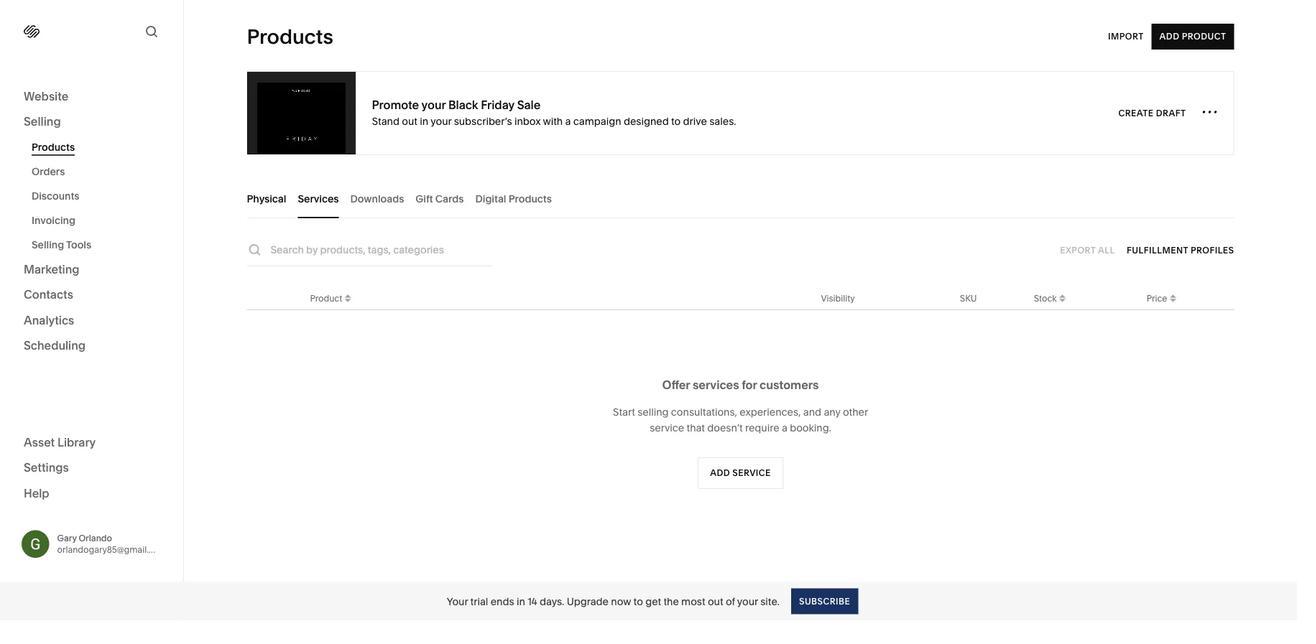Task type: describe. For each thing, give the bounding box(es) containing it.
selling link
[[24, 114, 160, 131]]

scheduling link
[[24, 338, 160, 355]]

settings
[[24, 461, 69, 475]]

consultations,
[[671, 407, 738, 419]]

booking.
[[790, 422, 832, 435]]

and
[[804, 407, 822, 419]]

drive
[[683, 115, 707, 127]]

other
[[843, 407, 869, 419]]

a inside start selling consultations, experiences, and any other service that doesn't require a booking.
[[782, 422, 788, 435]]

add for add service
[[710, 468, 730, 479]]

settings link
[[24, 461, 160, 477]]

product inside button
[[1183, 31, 1227, 42]]

orlandogary85@gmail.com
[[57, 545, 167, 556]]

stock
[[1034, 293, 1057, 304]]

site.
[[761, 596, 780, 608]]

now
[[611, 596, 631, 608]]

digital
[[476, 193, 507, 205]]

marketing
[[24, 262, 79, 276]]

add for add product
[[1160, 31, 1180, 42]]

fulfillment
[[1127, 245, 1189, 256]]

1 vertical spatial products
[[32, 141, 75, 154]]

a inside promote your black friday sale stand out in your subscriber's inbox with a campaign designed to drive sales.
[[565, 115, 571, 127]]

sku
[[960, 293, 977, 304]]

customers
[[760, 378, 819, 392]]

invoicing
[[32, 215, 75, 227]]

marketing link
[[24, 262, 160, 279]]

gary
[[57, 534, 77, 544]]

asset
[[24, 436, 55, 450]]

start
[[613, 407, 635, 419]]

1 vertical spatial in
[[517, 596, 525, 608]]

import
[[1109, 31, 1144, 42]]

Search by products, tags, categories field
[[271, 242, 492, 258]]

orders link
[[32, 160, 168, 184]]

to inside promote your black friday sale stand out in your subscriber's inbox with a campaign designed to drive sales.
[[672, 115, 681, 127]]

campaign
[[574, 115, 622, 127]]

ends
[[491, 596, 514, 608]]

gary orlando orlandogary85@gmail.com
[[57, 534, 167, 556]]

asset library link
[[24, 435, 160, 452]]

service inside button
[[733, 468, 771, 479]]

discounts link
[[32, 184, 168, 209]]

invoicing link
[[32, 209, 168, 233]]

all
[[1099, 245, 1116, 256]]

designed
[[624, 115, 669, 127]]

gift
[[416, 193, 433, 205]]

upgrade
[[567, 596, 609, 608]]

of
[[726, 596, 735, 608]]

downloads button
[[351, 179, 404, 219]]

subscribe
[[799, 597, 851, 607]]

get
[[646, 596, 661, 608]]

create draft button
[[1119, 100, 1187, 126]]

any
[[824, 407, 841, 419]]

with
[[543, 115, 563, 127]]

experiences,
[[740, 407, 801, 419]]

doesn't
[[708, 422, 743, 435]]

help
[[24, 487, 49, 501]]

subscriber's
[[454, 115, 512, 127]]

create draft
[[1119, 108, 1187, 118]]

website
[[24, 89, 69, 103]]

cards
[[436, 193, 464, 205]]

sale
[[517, 98, 541, 112]]

friday
[[481, 98, 515, 112]]

service inside start selling consultations, experiences, and any other service that doesn't require a booking.
[[650, 422, 685, 435]]

most
[[682, 596, 706, 608]]

website link
[[24, 88, 160, 105]]

selling tools
[[32, 239, 91, 251]]

analytics link
[[24, 313, 160, 330]]

require
[[746, 422, 780, 435]]

offer
[[663, 378, 690, 392]]

fulfillment profiles
[[1127, 245, 1235, 256]]

fulfillment profiles button
[[1127, 238, 1235, 264]]

add service button
[[698, 458, 784, 490]]

selling for selling tools
[[32, 239, 64, 251]]

export all
[[1061, 245, 1116, 256]]

products inside button
[[509, 193, 552, 205]]

tab list containing physical
[[247, 179, 1235, 219]]

contacts
[[24, 288, 73, 302]]



Task type: vqa. For each thing, say whether or not it's contained in the screenshot.
Gift Cards
yes



Task type: locate. For each thing, give the bounding box(es) containing it.
physical
[[247, 193, 286, 205]]

contacts link
[[24, 287, 160, 304]]

selling for selling
[[24, 115, 61, 129]]

your trial ends in 14 days. upgrade now to get the most out of your site.
[[447, 596, 780, 608]]

0 vertical spatial service
[[650, 422, 685, 435]]

1 horizontal spatial product
[[1183, 31, 1227, 42]]

selling inside selling tools link
[[32, 239, 64, 251]]

services
[[693, 378, 740, 392]]

stand
[[372, 115, 400, 127]]

1 horizontal spatial add
[[1160, 31, 1180, 42]]

in left 14
[[517, 596, 525, 608]]

start selling consultations, experiences, and any other service that doesn't require a booking.
[[613, 407, 869, 435]]

your left black
[[422, 98, 446, 112]]

black
[[449, 98, 478, 112]]

that
[[687, 422, 705, 435]]

service
[[650, 422, 685, 435], [733, 468, 771, 479]]

library
[[57, 436, 96, 450]]

service down selling
[[650, 422, 685, 435]]

out left of
[[708, 596, 724, 608]]

selling tools link
[[32, 233, 168, 257]]

0 vertical spatial selling
[[24, 115, 61, 129]]

price
[[1147, 293, 1168, 304]]

for
[[742, 378, 757, 392]]

gift cards button
[[416, 179, 464, 219]]

subscribe button
[[792, 589, 859, 615]]

product
[[1183, 31, 1227, 42], [310, 293, 342, 304]]

0 vertical spatial products
[[247, 24, 334, 49]]

products link
[[32, 135, 168, 160]]

0 horizontal spatial service
[[650, 422, 685, 435]]

promote
[[372, 98, 419, 112]]

add right import
[[1160, 31, 1180, 42]]

out down promote
[[402, 115, 418, 127]]

0 horizontal spatial out
[[402, 115, 418, 127]]

a
[[565, 115, 571, 127], [782, 422, 788, 435]]

in inside promote your black friday sale stand out in your subscriber's inbox with a campaign designed to drive sales.
[[420, 115, 429, 127]]

gift cards
[[416, 193, 464, 205]]

your right of
[[738, 596, 758, 608]]

1 vertical spatial your
[[431, 115, 452, 127]]

0 vertical spatial a
[[565, 115, 571, 127]]

your
[[447, 596, 468, 608]]

2 vertical spatial products
[[509, 193, 552, 205]]

selling
[[24, 115, 61, 129], [32, 239, 64, 251]]

import button
[[1109, 24, 1144, 50]]

dropdown icon image
[[342, 291, 354, 302], [1057, 291, 1069, 302], [1168, 291, 1179, 302], [342, 295, 354, 307], [1057, 295, 1069, 307], [1168, 295, 1179, 307]]

0 vertical spatial to
[[672, 115, 681, 127]]

create
[[1119, 108, 1154, 118]]

services
[[298, 193, 339, 205]]

analytics
[[24, 313, 74, 327]]

to left get
[[634, 596, 643, 608]]

1 vertical spatial selling
[[32, 239, 64, 251]]

export all button
[[1061, 238, 1116, 264]]

0 horizontal spatial product
[[310, 293, 342, 304]]

0 horizontal spatial to
[[634, 596, 643, 608]]

selling down website
[[24, 115, 61, 129]]

add
[[1160, 31, 1180, 42], [710, 468, 730, 479]]

services button
[[298, 179, 339, 219]]

1 vertical spatial a
[[782, 422, 788, 435]]

visibility
[[821, 293, 855, 304]]

sales.
[[710, 115, 737, 127]]

add product button
[[1152, 24, 1235, 50]]

physical button
[[247, 179, 286, 219]]

in right stand
[[420, 115, 429, 127]]

2 vertical spatial your
[[738, 596, 758, 608]]

1 horizontal spatial products
[[247, 24, 334, 49]]

0 horizontal spatial products
[[32, 141, 75, 154]]

discounts
[[32, 190, 79, 202]]

offer services for customers
[[663, 378, 819, 392]]

a down 'experiences,'
[[782, 422, 788, 435]]

0 vertical spatial add
[[1160, 31, 1180, 42]]

tools
[[66, 239, 91, 251]]

tab list
[[247, 179, 1235, 219]]

1 horizontal spatial service
[[733, 468, 771, 479]]

trial
[[471, 596, 488, 608]]

digital products
[[476, 193, 552, 205]]

selling up marketing
[[32, 239, 64, 251]]

1 vertical spatial to
[[634, 596, 643, 608]]

your down black
[[431, 115, 452, 127]]

0 vertical spatial your
[[422, 98, 446, 112]]

inbox
[[515, 115, 541, 127]]

scheduling
[[24, 339, 86, 353]]

1 vertical spatial add
[[710, 468, 730, 479]]

help link
[[24, 486, 49, 502]]

out
[[402, 115, 418, 127], [708, 596, 724, 608]]

digital products button
[[476, 179, 552, 219]]

0 horizontal spatial in
[[420, 115, 429, 127]]

to
[[672, 115, 681, 127], [634, 596, 643, 608]]

1 horizontal spatial to
[[672, 115, 681, 127]]

service down require
[[733, 468, 771, 479]]

orders
[[32, 166, 65, 178]]

1 vertical spatial out
[[708, 596, 724, 608]]

downloads
[[351, 193, 404, 205]]

out inside promote your black friday sale stand out in your subscriber's inbox with a campaign designed to drive sales.
[[402, 115, 418, 127]]

days.
[[540, 596, 565, 608]]

2 horizontal spatial products
[[509, 193, 552, 205]]

add service
[[710, 468, 771, 479]]

14
[[528, 596, 537, 608]]

1 horizontal spatial in
[[517, 596, 525, 608]]

to left drive
[[672, 115, 681, 127]]

products
[[247, 24, 334, 49], [32, 141, 75, 154], [509, 193, 552, 205]]

selling
[[638, 407, 669, 419]]

a right with
[[565, 115, 571, 127]]

0 vertical spatial out
[[402, 115, 418, 127]]

1 vertical spatial service
[[733, 468, 771, 479]]

the
[[664, 596, 679, 608]]

0 horizontal spatial add
[[710, 468, 730, 479]]

0 horizontal spatial a
[[565, 115, 571, 127]]

add down doesn't
[[710, 468, 730, 479]]

promote your black friday sale stand out in your subscriber's inbox with a campaign designed to drive sales.
[[372, 98, 737, 127]]

asset library
[[24, 436, 96, 450]]

0 vertical spatial in
[[420, 115, 429, 127]]

0 vertical spatial product
[[1183, 31, 1227, 42]]

1 horizontal spatial a
[[782, 422, 788, 435]]

selling inside selling link
[[24, 115, 61, 129]]

1 horizontal spatial out
[[708, 596, 724, 608]]

profiles
[[1191, 245, 1235, 256]]

1 vertical spatial product
[[310, 293, 342, 304]]

add product
[[1160, 31, 1227, 42]]



